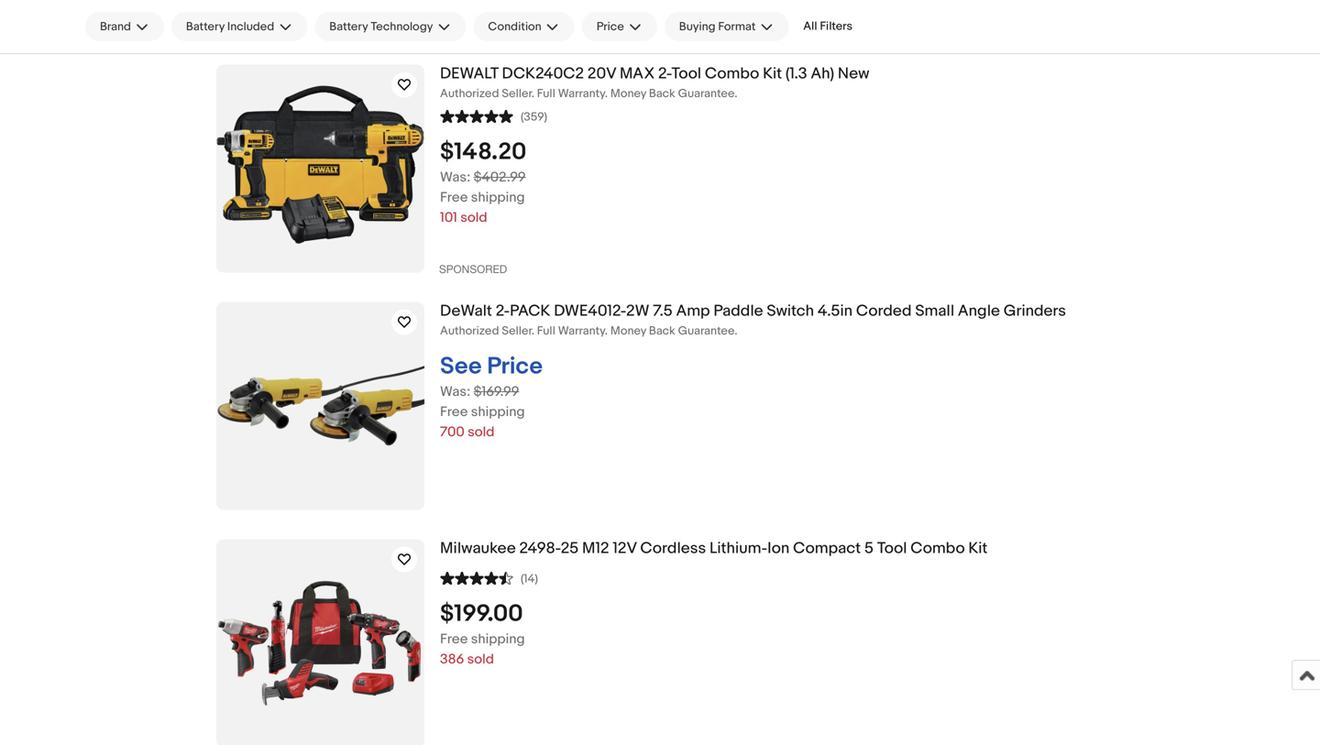 Task type: describe. For each thing, give the bounding box(es) containing it.
(14) link
[[440, 570, 538, 586]]

sold inside $199.00 free shipping 386 sold
[[467, 651, 494, 668]]

see price link
[[440, 352, 543, 381]]

shipping inside $199.00 free shipping 386 sold
[[471, 631, 525, 648]]

technology
[[371, 19, 433, 34]]

sold inside $148.20 was: $402.99 free shipping 101 sold
[[461, 209, 487, 226]]

battery included button
[[171, 12, 307, 41]]

battery technology
[[329, 19, 433, 34]]

milwaukee 2498-25 m12 12v cordless lithium-ion compact 5 tool combo kit
[[440, 539, 988, 558]]

2498-
[[519, 539, 561, 558]]

$148.20 was: $402.99 free shipping 101 sold
[[440, 138, 527, 226]]

condition button
[[474, 12, 575, 41]]

kit inside "dewalt dck240c2 20v max 2-tool combo kit (1.3 ah) new authorized seller. full warranty. money back guarantee."
[[763, 64, 782, 83]]

authorized inside "dewalt dck240c2 20v max 2-tool combo kit (1.3 ah) new authorized seller. full warranty. money back guarantee."
[[440, 87, 499, 101]]

battery for battery included
[[186, 19, 225, 34]]

corded
[[856, 302, 912, 321]]

guarantee. inside "dewalt dck240c2 20v max 2-tool combo kit (1.3 ah) new authorized seller. full warranty. money back guarantee."
[[678, 87, 738, 101]]

angle
[[958, 302, 1000, 321]]

all filters
[[804, 19, 853, 33]]

$148.20
[[440, 138, 527, 166]]

free inside $199.00 free shipping 386 sold
[[440, 631, 468, 648]]

386
[[440, 651, 464, 668]]

brand
[[100, 19, 131, 34]]

5
[[865, 539, 874, 558]]

dewalt 2-pack dwe4012-2w 7.5 amp paddle switch 4.5in corded small angle grinders link
[[440, 302, 1306, 321]]

buying format
[[679, 19, 756, 34]]

1 horizontal spatial tool
[[877, 539, 907, 558]]

2 sponsored from the top
[[439, 263, 507, 275]]

free inside the see price was: $169.99 free shipping 700 sold
[[440, 404, 468, 420]]

buying format button
[[665, 12, 789, 41]]

guarantee. inside "dewalt 2-pack dwe4012-2w 7.5 amp paddle switch 4.5in corded small angle grinders authorized seller. full warranty. money back guarantee."
[[678, 324, 738, 338]]

dewalt dck240c2 20v max 2-tool combo kit (1.3 ah) new authorized seller. full warranty. money back guarantee.
[[440, 64, 870, 101]]

700
[[440, 424, 465, 440]]

see
[[440, 352, 482, 381]]

1 vertical spatial combo
[[911, 539, 965, 558]]

battery included
[[186, 19, 274, 34]]

full inside "dewalt dck240c2 20v max 2-tool combo kit (1.3 ah) new authorized seller. full warranty. money back guarantee."
[[537, 87, 556, 101]]

lithium-
[[710, 539, 768, 558]]

milwaukee 2498-25 m12 12v cordless lithium-ion compact 5 tool combo kit image
[[216, 540, 425, 745]]

25
[[561, 539, 579, 558]]

seller. inside "dewalt 2-pack dwe4012-2w 7.5 amp paddle switch 4.5in corded small angle grinders authorized seller. full warranty. money back guarantee."
[[502, 324, 535, 338]]

included
[[227, 19, 274, 34]]

format
[[718, 19, 756, 34]]

dewalt 2-pack dwe4012-2w 7.5 amp paddle switch 4.5in corded small angle grinders image
[[216, 302, 425, 510]]

free inside $148.20 was: $402.99 free shipping 101 sold
[[440, 189, 468, 206]]

price inside the see price was: $169.99 free shipping 700 sold
[[487, 352, 543, 381]]

warranty. inside "dewalt dck240c2 20v max 2-tool combo kit (1.3 ah) new authorized seller. full warranty. money back guarantee."
[[558, 87, 608, 101]]

$199.00
[[440, 600, 523, 628]]

condition
[[488, 19, 542, 34]]

buying
[[679, 19, 716, 34]]

dck240c2
[[502, 64, 584, 83]]

dewalt dcf899b 20v max xr bl high torque li-ion 1/2" cordless impact wrench new image
[[216, 0, 425, 35]]

milwaukee
[[440, 539, 516, 558]]

20v
[[588, 64, 616, 83]]

dwe4012-
[[554, 302, 626, 321]]

was: inside $148.20 was: $402.99 free shipping 101 sold
[[440, 169, 471, 186]]

dewalt dck240c2 20v max 2-tool combo kit (1.3 ah) new link
[[440, 64, 1306, 84]]

ion
[[768, 539, 790, 558]]

(14)
[[521, 572, 538, 586]]

101
[[440, 209, 457, 226]]

was: inside the see price was: $169.99 free shipping 700 sold
[[440, 384, 471, 400]]

cordless
[[640, 539, 706, 558]]

brand button
[[85, 12, 164, 41]]

2- inside "dewalt 2-pack dwe4012-2w 7.5 amp paddle switch 4.5in corded small angle grinders authorized seller. full warranty. money back guarantee."
[[496, 302, 510, 321]]

2- inside "dewalt dck240c2 20v max 2-tool combo kit (1.3 ah) new authorized seller. full warranty. money back guarantee."
[[658, 64, 672, 83]]

sold inside the see price was: $169.99 free shipping 700 sold
[[468, 424, 495, 440]]

money inside "dewalt dck240c2 20v max 2-tool combo kit (1.3 ah) new authorized seller. full warranty. money back guarantee."
[[611, 87, 646, 101]]



Task type: locate. For each thing, give the bounding box(es) containing it.
1 vertical spatial was:
[[440, 384, 471, 400]]

1 vertical spatial kit
[[969, 539, 988, 558]]

0 vertical spatial tool
[[672, 64, 702, 83]]

authorized seller. full warranty. money back guarantee. text field for dewalt dck240c2 20v max 2-tool combo kit (1.3 ah) new
[[440, 87, 1306, 101]]

tool inside "dewalt dck240c2 20v max 2-tool combo kit (1.3 ah) new authorized seller. full warranty. money back guarantee."
[[672, 64, 702, 83]]

3 free from the top
[[440, 631, 468, 648]]

2-
[[658, 64, 672, 83], [496, 302, 510, 321]]

1 vertical spatial money
[[611, 324, 646, 338]]

full down dck240c2
[[537, 87, 556, 101]]

0 horizontal spatial kit
[[763, 64, 782, 83]]

0 vertical spatial full
[[537, 87, 556, 101]]

2 vertical spatial free
[[440, 631, 468, 648]]

3 shipping from the top
[[471, 631, 525, 648]]

guarantee. down amp
[[678, 324, 738, 338]]

1 shipping from the top
[[471, 189, 525, 206]]

2- right dewalt
[[496, 302, 510, 321]]

1 horizontal spatial 2-
[[658, 64, 672, 83]]

1 sponsored from the top
[[439, 25, 507, 38]]

(359)
[[521, 110, 547, 124]]

(1.3
[[786, 64, 807, 83]]

compact
[[793, 539, 861, 558]]

seller. inside "dewalt dck240c2 20v max 2-tool combo kit (1.3 ah) new authorized seller. full warranty. money back guarantee."
[[502, 87, 535, 101]]

0 horizontal spatial 2-
[[496, 302, 510, 321]]

back down max
[[649, 87, 676, 101]]

1 authorized seller. full warranty. money back guarantee. text field from the top
[[440, 87, 1306, 101]]

tool
[[672, 64, 702, 83], [877, 539, 907, 558]]

1 vertical spatial tool
[[877, 539, 907, 558]]

authorized seller. full warranty. money back guarantee. text field for dewalt 2-pack dwe4012-2w 7.5 amp paddle switch 4.5in corded small angle grinders
[[440, 324, 1306, 339]]

full inside "dewalt 2-pack dwe4012-2w 7.5 amp paddle switch 4.5in corded small angle grinders authorized seller. full warranty. money back guarantee."
[[537, 324, 556, 338]]

authorized
[[440, 87, 499, 101], [440, 324, 499, 338]]

authorized inside "dewalt 2-pack dwe4012-2w 7.5 amp paddle switch 4.5in corded small angle grinders authorized seller. full warranty. money back guarantee."
[[440, 324, 499, 338]]

shipping inside $148.20 was: $402.99 free shipping 101 sold
[[471, 189, 525, 206]]

$402.99
[[474, 169, 526, 186]]

1 guarantee. from the top
[[678, 87, 738, 101]]

sponsored
[[439, 25, 507, 38], [439, 263, 507, 275]]

0 horizontal spatial tool
[[672, 64, 702, 83]]

m12
[[582, 539, 609, 558]]

authorized seller. full warranty. money back guarantee. text field down the dewalt 2-pack dwe4012-2w 7.5 amp paddle switch 4.5in corded small angle grinders link
[[440, 324, 1306, 339]]

2 guarantee. from the top
[[678, 324, 738, 338]]

1 vertical spatial sponsored
[[439, 263, 507, 275]]

paddle
[[714, 302, 763, 321]]

back down 7.5
[[649, 324, 676, 338]]

dewalt
[[440, 302, 492, 321]]

shipping
[[471, 189, 525, 206], [471, 404, 525, 420], [471, 631, 525, 648]]

warranty.
[[558, 87, 608, 101], [558, 324, 608, 338]]

back
[[649, 87, 676, 101], [649, 324, 676, 338]]

shipping inside the see price was: $169.99 free shipping 700 sold
[[471, 404, 525, 420]]

1 vertical spatial shipping
[[471, 404, 525, 420]]

shipping down $169.99
[[471, 404, 525, 420]]

free
[[440, 189, 468, 206], [440, 404, 468, 420], [440, 631, 468, 648]]

all filters button
[[796, 12, 860, 41]]

1 vertical spatial warranty.
[[558, 324, 608, 338]]

was: down see
[[440, 384, 471, 400]]

2 full from the top
[[537, 324, 556, 338]]

battery for battery technology
[[329, 19, 368, 34]]

1 horizontal spatial kit
[[969, 539, 988, 558]]

1 vertical spatial sold
[[468, 424, 495, 440]]

2 authorized from the top
[[440, 324, 499, 338]]

1 horizontal spatial battery
[[329, 19, 368, 34]]

1 vertical spatial back
[[649, 324, 676, 338]]

0 vertical spatial authorized
[[440, 87, 499, 101]]

sold right 700
[[468, 424, 495, 440]]

kit
[[763, 64, 782, 83], [969, 539, 988, 558]]

price up $169.99
[[487, 352, 543, 381]]

2w
[[626, 302, 650, 321]]

0 horizontal spatial battery
[[186, 19, 225, 34]]

small
[[915, 302, 955, 321]]

filters
[[820, 19, 853, 33]]

authorized seller. full warranty. money back guarantee. text field down dewalt dck240c2 20v max 2-tool combo kit (1.3 ah) new link
[[440, 87, 1306, 101]]

1 vertical spatial authorized
[[440, 324, 499, 338]]

warranty. down dwe4012-
[[558, 324, 608, 338]]

money inside "dewalt 2-pack dwe4012-2w 7.5 amp paddle switch 4.5in corded small angle grinders authorized seller. full warranty. money back guarantee."
[[611, 324, 646, 338]]

$199.00 free shipping 386 sold
[[440, 600, 525, 668]]

0 horizontal spatial price
[[487, 352, 543, 381]]

full
[[537, 87, 556, 101], [537, 324, 556, 338]]

0 horizontal spatial combo
[[705, 64, 759, 83]]

1 vertical spatial 2-
[[496, 302, 510, 321]]

guarantee.
[[678, 87, 738, 101], [678, 324, 738, 338]]

0 vertical spatial back
[[649, 87, 676, 101]]

back inside "dewalt dck240c2 20v max 2-tool combo kit (1.3 ah) new authorized seller. full warranty. money back guarantee."
[[649, 87, 676, 101]]

1 horizontal spatial combo
[[911, 539, 965, 558]]

milwaukee 2498-25 m12 12v cordless lithium-ion compact 5 tool combo kit link
[[440, 539, 1306, 559]]

warranty. down 20v
[[558, 87, 608, 101]]

2 free from the top
[[440, 404, 468, 420]]

5 out of 5 stars image
[[440, 108, 513, 124]]

1 horizontal spatial price
[[597, 19, 624, 34]]

full down pack
[[537, 324, 556, 338]]

battery
[[186, 19, 225, 34], [329, 19, 368, 34]]

combo down format on the top right of the page
[[705, 64, 759, 83]]

ah)
[[811, 64, 834, 83]]

2 was: from the top
[[440, 384, 471, 400]]

0 vertical spatial kit
[[763, 64, 782, 83]]

combo inside "dewalt dck240c2 20v max 2-tool combo kit (1.3 ah) new authorized seller. full warranty. money back guarantee."
[[705, 64, 759, 83]]

max
[[620, 64, 655, 83]]

price up 20v
[[597, 19, 624, 34]]

1 free from the top
[[440, 189, 468, 206]]

tool right 5
[[877, 539, 907, 558]]

shipping down "$402.99"
[[471, 189, 525, 206]]

money
[[611, 87, 646, 101], [611, 324, 646, 338]]

seller. up the (359)
[[502, 87, 535, 101]]

price inside dropdown button
[[597, 19, 624, 34]]

price
[[597, 19, 624, 34], [487, 352, 543, 381]]

2 warranty. from the top
[[558, 324, 608, 338]]

battery left technology
[[329, 19, 368, 34]]

2 seller. from the top
[[502, 324, 535, 338]]

7.5
[[653, 302, 673, 321]]

0 vertical spatial guarantee.
[[678, 87, 738, 101]]

1 warranty. from the top
[[558, 87, 608, 101]]

money down the 2w
[[611, 324, 646, 338]]

0 vertical spatial seller.
[[502, 87, 535, 101]]

sold
[[461, 209, 487, 226], [468, 424, 495, 440], [467, 651, 494, 668]]

1 money from the top
[[611, 87, 646, 101]]

switch
[[767, 302, 814, 321]]

0 vertical spatial sold
[[461, 209, 487, 226]]

was: down $148.20
[[440, 169, 471, 186]]

all
[[804, 19, 817, 33]]

see price was: $169.99 free shipping 700 sold
[[440, 352, 543, 440]]

$169.99
[[474, 384, 519, 400]]

tool down the buying
[[672, 64, 702, 83]]

2 authorized seller. full warranty. money back guarantee. text field from the top
[[440, 324, 1306, 339]]

price button
[[582, 12, 657, 41]]

0 vertical spatial sponsored
[[439, 25, 507, 38]]

1 vertical spatial seller.
[[502, 324, 535, 338]]

4.5in
[[818, 302, 853, 321]]

back inside "dewalt 2-pack dwe4012-2w 7.5 amp paddle switch 4.5in corded small angle grinders authorized seller. full warranty. money back guarantee."
[[649, 324, 676, 338]]

1 vertical spatial price
[[487, 352, 543, 381]]

1 vertical spatial free
[[440, 404, 468, 420]]

2 vertical spatial sold
[[467, 651, 494, 668]]

sold right 386
[[467, 651, 494, 668]]

1 back from the top
[[649, 87, 676, 101]]

free up 101
[[440, 189, 468, 206]]

0 vertical spatial 2-
[[658, 64, 672, 83]]

1 vertical spatial guarantee.
[[678, 324, 738, 338]]

free up 386
[[440, 631, 468, 648]]

2 shipping from the top
[[471, 404, 525, 420]]

dewalt dck240c2 20v max 2-tool combo kit (1.3 ah) new image
[[216, 65, 425, 273]]

battery technology button
[[315, 12, 466, 41]]

combo right 5
[[911, 539, 965, 558]]

was:
[[440, 169, 471, 186], [440, 384, 471, 400]]

seller.
[[502, 87, 535, 101], [502, 324, 535, 338]]

seller. down pack
[[502, 324, 535, 338]]

2 vertical spatial shipping
[[471, 631, 525, 648]]

2 back from the top
[[649, 324, 676, 338]]

2 battery from the left
[[329, 19, 368, 34]]

1 battery from the left
[[186, 19, 225, 34]]

pack
[[510, 302, 551, 321]]

0 vertical spatial price
[[597, 19, 624, 34]]

2- right max
[[658, 64, 672, 83]]

1 vertical spatial full
[[537, 324, 556, 338]]

warranty. inside "dewalt 2-pack dwe4012-2w 7.5 amp paddle switch 4.5in corded small angle grinders authorized seller. full warranty. money back guarantee."
[[558, 324, 608, 338]]

new
[[838, 64, 870, 83]]

0 vertical spatial was:
[[440, 169, 471, 186]]

2 money from the top
[[611, 324, 646, 338]]

0 vertical spatial combo
[[705, 64, 759, 83]]

1 full from the top
[[537, 87, 556, 101]]

free up 700
[[440, 404, 468, 420]]

0 vertical spatial warranty.
[[558, 87, 608, 101]]

dewalt
[[440, 64, 499, 83]]

shipping down $199.00
[[471, 631, 525, 648]]

money down max
[[611, 87, 646, 101]]

12v
[[613, 539, 637, 558]]

0 vertical spatial shipping
[[471, 189, 525, 206]]

0 vertical spatial money
[[611, 87, 646, 101]]

(359) link
[[440, 108, 547, 124]]

battery left included
[[186, 19, 225, 34]]

grinders
[[1004, 302, 1066, 321]]

0 vertical spatial authorized seller. full warranty. money back guarantee. text field
[[440, 87, 1306, 101]]

sold right 101
[[461, 209, 487, 226]]

combo
[[705, 64, 759, 83], [911, 539, 965, 558]]

1 seller. from the top
[[502, 87, 535, 101]]

Authorized Seller. Full Warranty. Money Back Guarantee. text field
[[440, 87, 1306, 101], [440, 324, 1306, 339]]

1 authorized from the top
[[440, 87, 499, 101]]

4.5 out of 5 stars image
[[440, 570, 513, 586]]

1 was: from the top
[[440, 169, 471, 186]]

amp
[[676, 302, 710, 321]]

0 vertical spatial free
[[440, 189, 468, 206]]

1 vertical spatial authorized seller. full warranty. money back guarantee. text field
[[440, 324, 1306, 339]]

dewalt 2-pack dwe4012-2w 7.5 amp paddle switch 4.5in corded small angle grinders authorized seller. full warranty. money back guarantee.
[[440, 302, 1066, 338]]

guarantee. down buying format
[[678, 87, 738, 101]]



Task type: vqa. For each thing, say whether or not it's contained in the screenshot.
NWT inside the SQUISHMALLOWS KELLYTOY EASTER PLUSH STACKABLE BELANA THE COW 12" NWT
no



